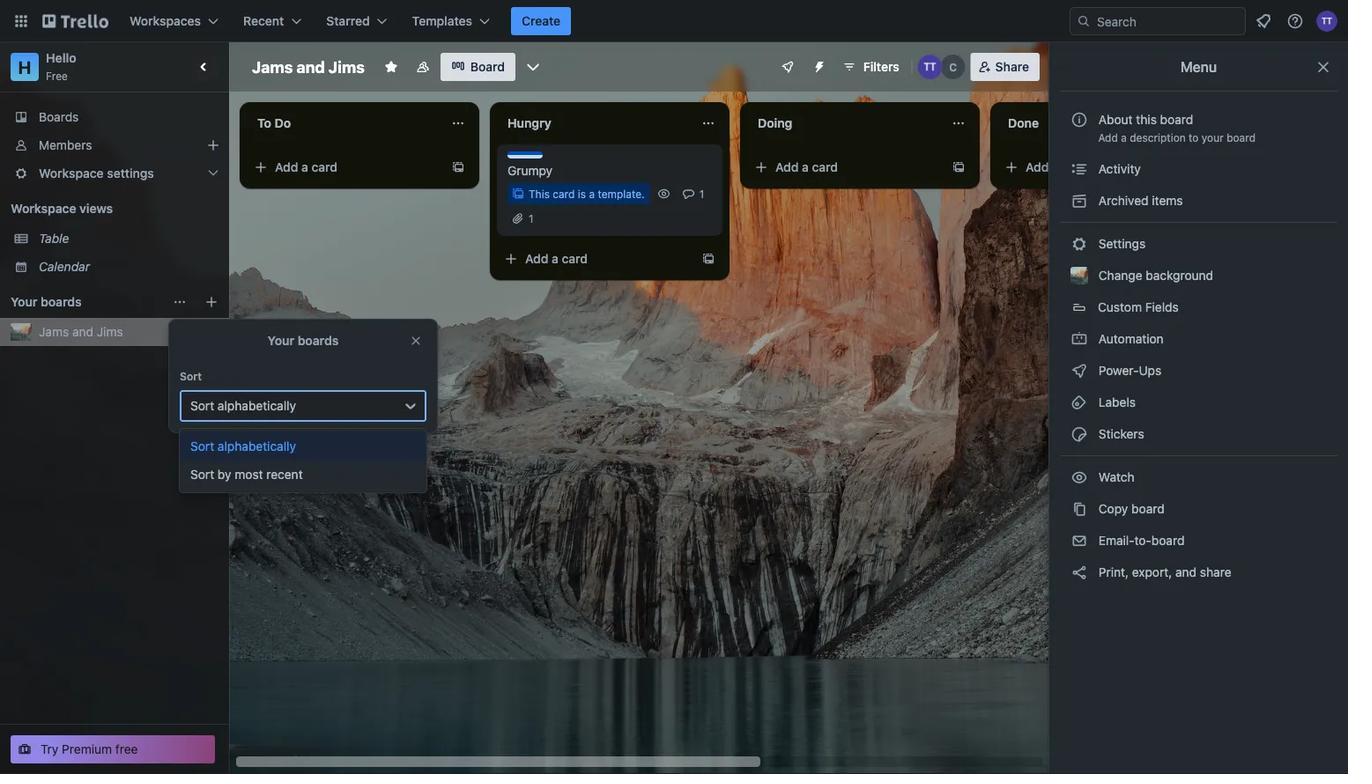 Task type: locate. For each thing, give the bounding box(es) containing it.
color: blue, title: none image
[[508, 152, 543, 159]]

boards link
[[0, 103, 229, 131]]

0 vertical spatial jams
[[252, 57, 293, 76]]

views
[[79, 201, 113, 216]]

card left is
[[553, 188, 575, 200]]

workspace inside popup button
[[39, 166, 104, 181]]

add a card down do in the top of the page
[[275, 160, 338, 175]]

print,
[[1099, 566, 1129, 580]]

h
[[18, 56, 31, 77]]

archived items link
[[1061, 187, 1338, 215]]

1 horizontal spatial jims
[[329, 57, 365, 76]]

sm image for activity
[[1071, 160, 1089, 178]]

copy
[[1099, 502, 1129, 517]]

jams and jims down the your boards with 1 items element
[[39, 325, 123, 339]]

sm image inside the power-ups link
[[1071, 362, 1089, 380]]

watch link
[[1061, 464, 1338, 492]]

add a card down this
[[525, 252, 588, 266]]

card
[[312, 160, 338, 175], [812, 160, 838, 175], [553, 188, 575, 200], [562, 252, 588, 266]]

ups
[[1139, 364, 1162, 378]]

1 vertical spatial workspace
[[11, 201, 76, 216]]

card for to do
[[312, 160, 338, 175]]

sm image left the stickers
[[1071, 426, 1089, 443]]

0 horizontal spatial your boards
[[11, 295, 82, 309]]

1 horizontal spatial add a card
[[525, 252, 588, 266]]

sm image left labels
[[1071, 394, 1089, 412]]

members
[[39, 138, 92, 153]]

create
[[522, 14, 561, 28]]

template.
[[598, 188, 645, 200]]

archived items
[[1096, 193, 1184, 208]]

a down doing text field
[[802, 160, 809, 175]]

3 sm image from the top
[[1071, 469, 1089, 487]]

sm image inside stickers link
[[1071, 426, 1089, 443]]

add down do in the top of the page
[[275, 160, 298, 175]]

by
[[218, 468, 231, 482]]

1 vertical spatial jams
[[39, 325, 69, 339]]

0 horizontal spatial 1
[[529, 212, 534, 225]]

2 horizontal spatial add a card button
[[748, 153, 945, 182]]

1 vertical spatial your
[[268, 334, 295, 348]]

filters button
[[837, 53, 905, 81]]

sm image inside labels link
[[1071, 394, 1089, 412]]

jams down the your boards with 1 items element
[[39, 325, 69, 339]]

add a card button for to do
[[247, 153, 444, 182]]

add a card button
[[247, 153, 444, 182], [748, 153, 945, 182], [497, 245, 695, 273]]

stickers
[[1096, 427, 1145, 442]]

c
[[950, 61, 957, 73]]

add a card button down "to do" text box
[[247, 153, 444, 182]]

table
[[39, 231, 69, 246]]

alphabetically
[[218, 399, 296, 413], [218, 439, 296, 454]]

boards
[[41, 295, 82, 309], [298, 334, 339, 348]]

share
[[996, 60, 1030, 74]]

To Do text field
[[247, 109, 441, 138]]

sm image left email-
[[1071, 532, 1089, 550]]

jams and jims down recent popup button
[[252, 57, 365, 76]]

sm image left print,
[[1071, 564, 1089, 582]]

sm image for labels
[[1071, 394, 1089, 412]]

hello free
[[46, 51, 76, 82]]

board
[[1161, 112, 1194, 127], [1227, 131, 1256, 144], [1132, 502, 1165, 517], [1152, 534, 1185, 548]]

1 horizontal spatial terry turtle (terryturtle) image
[[1317, 11, 1338, 32]]

power-ups link
[[1061, 357, 1338, 385]]

sm image for stickers
[[1071, 426, 1089, 443]]

change background
[[1096, 268, 1214, 283]]

0 horizontal spatial jams
[[39, 325, 69, 339]]

a down this card is a template.
[[552, 252, 559, 266]]

0 vertical spatial boards
[[41, 295, 82, 309]]

primary element
[[0, 0, 1349, 42]]

members link
[[0, 131, 229, 160]]

terry turtle (terryturtle) image
[[1317, 11, 1338, 32], [918, 55, 943, 79]]

workspace navigation collapse icon image
[[192, 55, 217, 79]]

is
[[578, 188, 586, 200]]

1 vertical spatial create from template… image
[[702, 252, 716, 266]]

0 horizontal spatial add a card
[[275, 160, 338, 175]]

0 vertical spatial alphabetically
[[218, 399, 296, 413]]

recent
[[243, 14, 284, 28]]

your
[[1202, 131, 1224, 144]]

sm image for archived items
[[1071, 192, 1089, 210]]

copy board
[[1096, 502, 1165, 517]]

a right is
[[589, 188, 595, 200]]

share button
[[971, 53, 1040, 81]]

sort by most recent
[[190, 468, 303, 482]]

jams and jims
[[252, 57, 365, 76], [39, 325, 123, 339]]

add a card down doing
[[776, 160, 838, 175]]

sm image inside settings link
[[1071, 235, 1089, 253]]

power-ups
[[1096, 364, 1165, 378]]

terry turtle (terryturtle) image right the open information menu icon
[[1317, 11, 1338, 32]]

jims left 'star or unstar board' image
[[329, 57, 365, 76]]

sm image left settings
[[1071, 235, 1089, 253]]

jims down the your boards with 1 items element
[[97, 325, 123, 339]]

do
[[275, 116, 291, 130]]

starred button
[[316, 7, 398, 35]]

watch
[[1096, 470, 1138, 485]]

jams down recent popup button
[[252, 57, 293, 76]]

templates
[[412, 14, 473, 28]]

sm image inside 'activity' link
[[1071, 160, 1089, 178]]

0 horizontal spatial boards
[[41, 295, 82, 309]]

and inside text box
[[297, 57, 325, 76]]

c button
[[941, 55, 966, 79]]

0 vertical spatial and
[[297, 57, 325, 76]]

sm image inside print, export, and share link
[[1071, 564, 1089, 582]]

0 vertical spatial sort alphabetically
[[190, 399, 296, 413]]

0 vertical spatial terry turtle (terryturtle) image
[[1317, 11, 1338, 32]]

0 horizontal spatial create from template… image
[[451, 160, 465, 175]]

1 vertical spatial terry turtle (terryturtle) image
[[918, 55, 943, 79]]

board up to- at the right
[[1132, 502, 1165, 517]]

4 sm image from the top
[[1071, 501, 1089, 518]]

board right your
[[1227, 131, 1256, 144]]

description
[[1130, 131, 1186, 144]]

0 vertical spatial your boards
[[11, 295, 82, 309]]

switch to… image
[[12, 12, 30, 30]]

sm image inside archived items link
[[1071, 192, 1089, 210]]

and left share
[[1176, 566, 1197, 580]]

terry turtle (terryturtle) image left c
[[918, 55, 943, 79]]

sm image left automation
[[1071, 331, 1089, 348]]

menu
[[1181, 59, 1218, 75]]

sort
[[180, 370, 202, 383], [190, 399, 214, 413], [190, 439, 214, 454], [190, 468, 214, 482]]

add
[[1099, 131, 1119, 144], [275, 160, 298, 175], [776, 160, 799, 175], [525, 252, 549, 266]]

sm image left the watch
[[1071, 469, 1089, 487]]

0 notifications image
[[1254, 11, 1275, 32]]

starred
[[326, 14, 370, 28]]

workspace views
[[11, 201, 113, 216]]

this
[[1137, 112, 1157, 127]]

0 horizontal spatial terry turtle (terryturtle) image
[[918, 55, 943, 79]]

1 horizontal spatial and
[[297, 57, 325, 76]]

add a card for to do
[[275, 160, 338, 175]]

1 horizontal spatial jams
[[252, 57, 293, 76]]

open information menu image
[[1287, 12, 1305, 30]]

5 sm image from the top
[[1071, 426, 1089, 443]]

2 sm image from the top
[[1071, 362, 1089, 380]]

0 vertical spatial jams and jims
[[252, 57, 365, 76]]

2 horizontal spatial add a card
[[776, 160, 838, 175]]

card down "to do" text box
[[312, 160, 338, 175]]

1 vertical spatial boards
[[298, 334, 339, 348]]

a down "to do" text box
[[302, 160, 308, 175]]

add a card for doing
[[776, 160, 838, 175]]

0 vertical spatial create from template… image
[[451, 160, 465, 175]]

5 sm image from the top
[[1071, 564, 1089, 582]]

sort alphabetically
[[190, 399, 296, 413], [190, 439, 296, 454]]

4 sm image from the top
[[1071, 394, 1089, 412]]

sm image inside watch link
[[1071, 469, 1089, 487]]

0 horizontal spatial jims
[[97, 325, 123, 339]]

0 horizontal spatial add a card button
[[247, 153, 444, 182]]

your boards
[[11, 295, 82, 309], [268, 334, 339, 348]]

0 vertical spatial jims
[[329, 57, 365, 76]]

sm image inside copy board link
[[1071, 501, 1089, 518]]

add down about
[[1099, 131, 1119, 144]]

sm image
[[1071, 160, 1089, 178], [1071, 192, 1089, 210], [1071, 331, 1089, 348], [1071, 394, 1089, 412], [1071, 426, 1089, 443], [1071, 532, 1089, 550]]

board up print, export, and share
[[1152, 534, 1185, 548]]

add a card button down doing text field
[[748, 153, 945, 182]]

card for hungry
[[562, 252, 588, 266]]

automation
[[1096, 332, 1164, 346]]

a
[[1122, 131, 1127, 144], [302, 160, 308, 175], [802, 160, 809, 175], [589, 188, 595, 200], [552, 252, 559, 266]]

1 horizontal spatial 1
[[700, 188, 705, 200]]

1 vertical spatial your boards
[[268, 334, 339, 348]]

and down the your boards with 1 items element
[[72, 325, 93, 339]]

sm image inside automation link
[[1071, 331, 1089, 348]]

jams and jims inside text box
[[252, 57, 365, 76]]

2 horizontal spatial and
[[1176, 566, 1197, 580]]

sm image left power-
[[1071, 362, 1089, 380]]

card down is
[[562, 252, 588, 266]]

add inside about this board add a description to your board
[[1099, 131, 1119, 144]]

settings
[[107, 166, 154, 181]]

add board image
[[205, 295, 219, 309]]

0 vertical spatial your
[[11, 295, 37, 309]]

jams inside text box
[[252, 57, 293, 76]]

workspace up "table"
[[11, 201, 76, 216]]

2 sm image from the top
[[1071, 192, 1089, 210]]

1 horizontal spatial your boards
[[268, 334, 339, 348]]

card down doing text field
[[812, 160, 838, 175]]

workspace down members at left top
[[39, 166, 104, 181]]

sm image for copy board
[[1071, 501, 1089, 518]]

settings
[[1096, 237, 1146, 251]]

1 vertical spatial sort alphabetically
[[190, 439, 296, 454]]

and down recent popup button
[[297, 57, 325, 76]]

1 vertical spatial and
[[72, 325, 93, 339]]

about this board add a description to your board
[[1099, 112, 1256, 144]]

stickers link
[[1061, 420, 1338, 449]]

filters
[[864, 60, 900, 74]]

create from template… image
[[451, 160, 465, 175], [702, 252, 716, 266]]

add a card button down this card is a template.
[[497, 245, 695, 273]]

doing
[[758, 116, 793, 130]]

back to home image
[[42, 7, 108, 35]]

add a card
[[275, 160, 338, 175], [776, 160, 838, 175], [525, 252, 588, 266]]

automation image
[[806, 53, 830, 78]]

to
[[257, 116, 272, 130]]

1 vertical spatial jams and jims
[[39, 325, 123, 339]]

background
[[1146, 268, 1214, 283]]

1 horizontal spatial create from template… image
[[702, 252, 716, 266]]

add down doing
[[776, 160, 799, 175]]

workspace for workspace views
[[11, 201, 76, 216]]

0 horizontal spatial and
[[72, 325, 93, 339]]

3 sm image from the top
[[1071, 331, 1089, 348]]

0 horizontal spatial jams and jims
[[39, 325, 123, 339]]

power ups image
[[781, 60, 795, 74]]

1 sm image from the top
[[1071, 235, 1089, 253]]

grumpy
[[508, 164, 553, 178]]

archived
[[1099, 193, 1149, 208]]

1 sm image from the top
[[1071, 160, 1089, 178]]

most
[[235, 468, 263, 482]]

workspace
[[39, 166, 104, 181], [11, 201, 76, 216]]

sm image inside email-to-board link
[[1071, 532, 1089, 550]]

Done text field
[[998, 109, 1192, 138]]

add a card button for doing
[[748, 153, 945, 182]]

1 horizontal spatial add a card button
[[497, 245, 695, 273]]

sm image left copy
[[1071, 501, 1089, 518]]

1 horizontal spatial jams and jims
[[252, 57, 365, 76]]

sm image left activity
[[1071, 160, 1089, 178]]

6 sm image from the top
[[1071, 532, 1089, 550]]

Hungry text field
[[497, 109, 691, 138]]

sm image
[[1071, 235, 1089, 253], [1071, 362, 1089, 380], [1071, 469, 1089, 487], [1071, 501, 1089, 518], [1071, 564, 1089, 582]]

1 right 'template.'
[[700, 188, 705, 200]]

change background link
[[1061, 262, 1338, 290]]

boards
[[39, 110, 79, 124]]

1 horizontal spatial your
[[268, 334, 295, 348]]

a down about
[[1122, 131, 1127, 144]]

0 vertical spatial workspace
[[39, 166, 104, 181]]

fields
[[1146, 300, 1179, 315]]

add down this
[[525, 252, 549, 266]]

Board name text field
[[243, 53, 374, 81]]

print, export, and share link
[[1061, 559, 1338, 587]]

customize views image
[[525, 58, 542, 76]]

sm image left archived
[[1071, 192, 1089, 210]]

1 vertical spatial alphabetically
[[218, 439, 296, 454]]

your
[[11, 295, 37, 309], [268, 334, 295, 348]]

card for doing
[[812, 160, 838, 175]]

1 down this
[[529, 212, 534, 225]]



Task type: describe. For each thing, give the bounding box(es) containing it.
labels
[[1096, 395, 1136, 410]]

free
[[46, 70, 68, 82]]

automation link
[[1061, 325, 1338, 354]]

2 sort alphabetically from the top
[[190, 439, 296, 454]]

add a card button for hungry
[[497, 245, 695, 273]]

custom fields button
[[1061, 294, 1338, 322]]

your boards menu image
[[173, 295, 187, 309]]

chestercheeetah (chestercheeetah) image
[[941, 55, 966, 79]]

settings link
[[1061, 230, 1338, 258]]

to-
[[1135, 534, 1152, 548]]

calendar link
[[39, 258, 219, 276]]

try
[[41, 743, 59, 757]]

items
[[1153, 193, 1184, 208]]

add a card for hungry
[[525, 252, 588, 266]]

email-to-board
[[1096, 534, 1185, 548]]

add for doing
[[776, 160, 799, 175]]

sm image for email-to-board
[[1071, 532, 1089, 550]]

templates button
[[402, 7, 501, 35]]

to
[[1189, 131, 1199, 144]]

grumpy link
[[508, 162, 712, 180]]

search image
[[1077, 14, 1091, 28]]

a for doing
[[802, 160, 809, 175]]

try premium free
[[41, 743, 138, 757]]

this card is a template.
[[529, 188, 645, 200]]

email-to-board link
[[1061, 527, 1338, 555]]

copy board link
[[1061, 495, 1338, 524]]

board
[[471, 60, 505, 74]]

table link
[[39, 230, 219, 248]]

calendar
[[39, 260, 90, 274]]

about
[[1099, 112, 1133, 127]]

1 horizontal spatial boards
[[298, 334, 339, 348]]

add for hungry
[[525, 252, 549, 266]]

change
[[1099, 268, 1143, 283]]

0 vertical spatial 1
[[700, 188, 705, 200]]

a for to do
[[302, 160, 308, 175]]

workspaces button
[[119, 7, 229, 35]]

jims inside text box
[[329, 57, 365, 76]]

add for to do
[[275, 160, 298, 175]]

create from template… image for to do
[[451, 160, 465, 175]]

your boards with 1 items element
[[11, 292, 164, 313]]

sm image for settings
[[1071, 235, 1089, 253]]

sm image for automation
[[1071, 331, 1089, 348]]

hello
[[46, 51, 76, 65]]

custom
[[1098, 300, 1142, 315]]

share
[[1201, 566, 1232, 580]]

1 vertical spatial 1
[[529, 212, 534, 225]]

recent
[[267, 468, 303, 482]]

sm image for power-ups
[[1071, 362, 1089, 380]]

jams and jims link
[[39, 324, 197, 341]]

workspace for workspace settings
[[39, 166, 104, 181]]

export,
[[1133, 566, 1173, 580]]

h link
[[11, 53, 39, 81]]

0 horizontal spatial your
[[11, 295, 37, 309]]

workspaces
[[130, 14, 201, 28]]

hungry
[[508, 116, 552, 130]]

this
[[529, 188, 550, 200]]

close popover image
[[409, 334, 423, 348]]

workspace settings
[[39, 166, 154, 181]]

activity
[[1096, 162, 1141, 176]]

sm image for print, export, and share
[[1071, 564, 1089, 582]]

workspace visible image
[[416, 60, 430, 74]]

2 vertical spatial and
[[1176, 566, 1197, 580]]

2 alphabetically from the top
[[218, 439, 296, 454]]

a inside about this board add a description to your board
[[1122, 131, 1127, 144]]

print, export, and share
[[1096, 566, 1232, 580]]

free
[[115, 743, 138, 757]]

premium
[[62, 743, 112, 757]]

Doing text field
[[748, 109, 941, 138]]

try premium free button
[[11, 736, 215, 764]]

to do
[[257, 116, 291, 130]]

activity link
[[1061, 155, 1338, 183]]

sm image for watch
[[1071, 469, 1089, 487]]

email-
[[1099, 534, 1135, 548]]

1 sort alphabetically from the top
[[190, 399, 296, 413]]

hello link
[[46, 51, 76, 65]]

1 vertical spatial jims
[[97, 325, 123, 339]]

create button
[[511, 7, 571, 35]]

power-
[[1099, 364, 1139, 378]]

create from template… image for hungry
[[702, 252, 716, 266]]

a for hungry
[[552, 252, 559, 266]]

done
[[1008, 116, 1039, 130]]

custom fields
[[1098, 300, 1179, 315]]

labels link
[[1061, 389, 1338, 417]]

recent button
[[233, 7, 312, 35]]

create from template… image
[[952, 160, 966, 175]]

1 alphabetically from the top
[[218, 399, 296, 413]]

Search field
[[1091, 8, 1246, 34]]

workspace settings button
[[0, 160, 229, 188]]

board up the to
[[1161, 112, 1194, 127]]

star or unstar board image
[[384, 60, 398, 74]]

board link
[[441, 53, 516, 81]]

terry turtle (terryturtle) image inside primary element
[[1317, 11, 1338, 32]]



Task type: vqa. For each thing, say whether or not it's contained in the screenshot.
Hungry
yes



